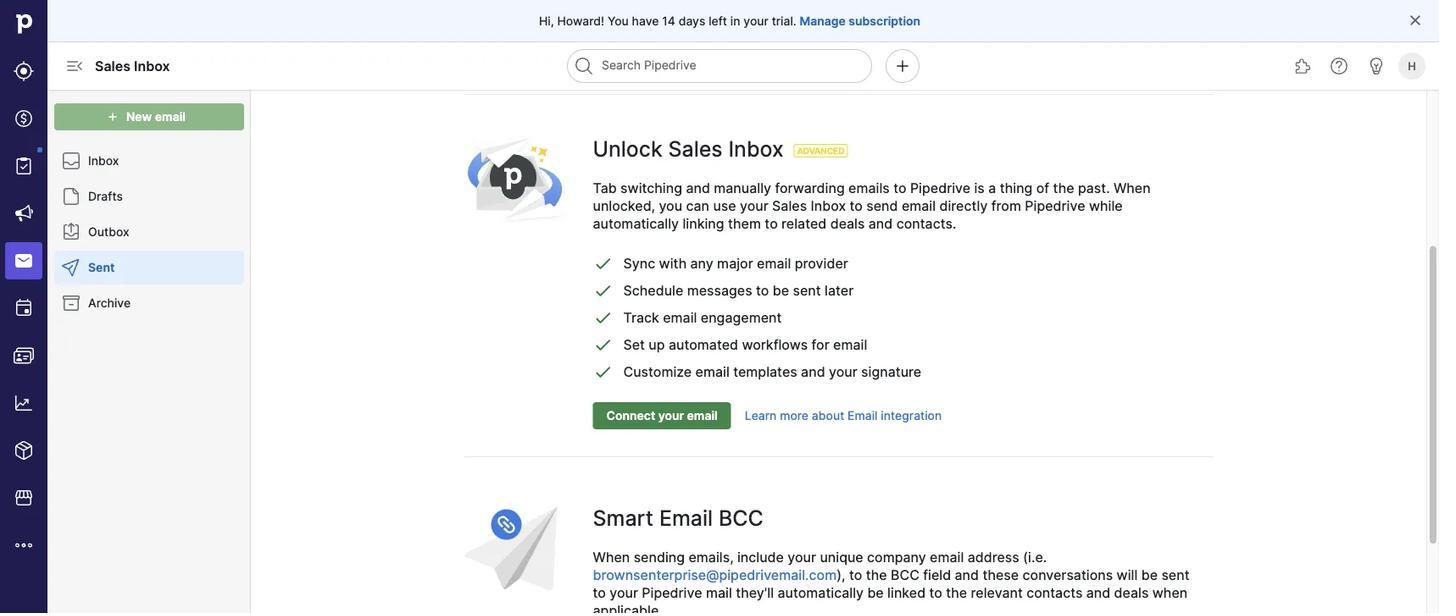 Task type: describe. For each thing, give the bounding box(es) containing it.
about
[[812, 409, 845, 423]]

thing
[[1000, 180, 1033, 197]]

manually
[[714, 180, 772, 197]]

linked
[[888, 585, 926, 602]]

while
[[1089, 198, 1123, 214]]

past.
[[1078, 180, 1110, 197]]

can
[[686, 198, 710, 214]]

they'll
[[736, 585, 774, 602]]

sales assistant image
[[1367, 56, 1387, 76]]

emails,
[[689, 550, 734, 566]]

to up applicable.
[[593, 585, 606, 602]]

sent link
[[54, 251, 244, 285]]

to right them
[[765, 216, 778, 232]]

tab
[[593, 180, 617, 197]]

track
[[624, 309, 660, 326]]

email up up in the bottom of the page
[[663, 309, 697, 326]]

email inside tab switching and manually forwarding emails to pipedrive is a thing of the past. when unlocked, you can use your sales inbox to send email directly from pipedrive while automatically linking them to related deals and contacts.
[[902, 198, 936, 214]]

send
[[867, 198, 898, 214]]

outbox
[[88, 225, 129, 240]]

drafts
[[88, 190, 123, 204]]

your inside '), to the bcc field and these conversations will be sent to your pipedrive mail they'll automatically be linked to the relevant contacts and deals when applicable.'
[[610, 585, 638, 602]]

),
[[837, 568, 846, 584]]

customize email templates and your signature
[[624, 364, 922, 380]]

customize
[[624, 364, 692, 380]]

connect your email
[[607, 409, 718, 423]]

email right the major
[[757, 255, 791, 272]]

conversations
[[1023, 568, 1113, 584]]

1 vertical spatial sales
[[669, 136, 723, 162]]

smart
[[593, 506, 654, 532]]

your inside tab switching and manually forwarding emails to pipedrive is a thing of the past. when unlocked, you can use your sales inbox to send email directly from pipedrive while automatically linking them to related deals and contacts.
[[740, 198, 769, 214]]

to up engagement
[[756, 282, 769, 299]]

drafts link
[[54, 180, 244, 214]]

smart email bcc
[[593, 506, 764, 532]]

major
[[717, 255, 754, 272]]

sync with any major email provider
[[624, 255, 849, 272]]

use
[[713, 198, 736, 214]]

h button
[[1396, 49, 1430, 83]]

workflows
[[742, 337, 808, 353]]

pipedrive inside '), to the bcc field and these conversations will be sent to your pipedrive mail they'll automatically be linked to the relevant contacts and deals when applicable.'
[[642, 585, 703, 602]]

to up send
[[894, 180, 907, 197]]

tab switching and manually forwarding emails to pipedrive is a thing of the past. when unlocked, you can use your sales inbox to send email directly from pipedrive while automatically linking them to related deals and contacts.
[[593, 180, 1151, 232]]

when sending emails, include your unique company email address   (i.e. brownsenterprise@pipedrivemail.com
[[593, 550, 1047, 584]]

switching
[[621, 180, 683, 197]]

and right "field"
[[955, 568, 979, 584]]

14
[[662, 14, 676, 28]]

sales inside tab switching and manually forwarding emails to pipedrive is a thing of the past. when unlocked, you can use your sales inbox to send email directly from pipedrive while automatically linking them to related deals and contacts.
[[772, 198, 807, 214]]

any
[[691, 255, 714, 272]]

to right ),
[[849, 568, 863, 584]]

messages
[[687, 282, 753, 299]]

color secondary image for outbox
[[61, 222, 81, 242]]

archive link
[[54, 287, 244, 320]]

deals inside tab switching and manually forwarding emails to pipedrive is a thing of the past. when unlocked, you can use your sales inbox to send email directly from pipedrive while automatically linking them to related deals and contacts.
[[831, 216, 865, 232]]

h
[[1408, 59, 1417, 72]]

a
[[989, 180, 996, 197]]

automated
[[669, 337, 739, 353]]

1 horizontal spatial pipedrive
[[911, 180, 971, 197]]

menu toggle image
[[64, 56, 85, 76]]

leads image
[[14, 61, 34, 81]]

templates
[[734, 364, 798, 380]]

1 vertical spatial pipedrive
[[1025, 198, 1086, 214]]

), to the bcc field and these conversations will be sent to your pipedrive mail they'll automatically be linked to the relevant contacts and deals when applicable.
[[593, 568, 1190, 614]]

track email engagement
[[624, 309, 782, 326]]

relevant
[[971, 585, 1023, 602]]

to down emails
[[850, 198, 863, 214]]

0 vertical spatial be
[[773, 282, 789, 299]]

have
[[632, 14, 659, 28]]

your inside connect your email button
[[659, 409, 684, 423]]

with
[[659, 255, 687, 272]]

email down automated
[[696, 364, 730, 380]]

and down conversations
[[1087, 585, 1111, 602]]

in
[[731, 14, 741, 28]]

sales inbox image
[[14, 251, 34, 271]]

these
[[983, 568, 1019, 584]]

howard!
[[557, 14, 605, 28]]

connect your email button
[[593, 403, 732, 430]]

linking
[[683, 216, 725, 232]]

deals image
[[14, 109, 34, 129]]

later
[[825, 282, 854, 299]]

home image
[[11, 11, 36, 36]]

signature
[[861, 364, 922, 380]]

company
[[867, 550, 926, 566]]

more
[[780, 409, 809, 423]]

schedule
[[624, 282, 684, 299]]

outbox link
[[54, 215, 244, 249]]

subscription
[[849, 14, 921, 28]]

them
[[728, 216, 761, 232]]

0 horizontal spatial sent
[[793, 282, 821, 299]]

more image
[[14, 536, 34, 556]]

unlock
[[593, 136, 663, 162]]

for
[[812, 337, 830, 353]]

color secondary image for inbox
[[61, 151, 81, 171]]

to down "field"
[[930, 585, 943, 602]]

include
[[738, 550, 784, 566]]

color secondary image for drafts
[[61, 187, 81, 207]]



Task type: vqa. For each thing, say whether or not it's contained in the screenshot.
Something
no



Task type: locate. For each thing, give the bounding box(es) containing it.
learn more about email integration
[[745, 409, 942, 423]]

sent inside '), to the bcc field and these conversations will be sent to your pipedrive mail they'll automatically be linked to the relevant contacts and deals when applicable.'
[[1162, 568, 1190, 584]]

emails
[[849, 180, 890, 197]]

sales
[[95, 58, 131, 74], [669, 136, 723, 162], [772, 198, 807, 214]]

color positive image left schedule
[[593, 281, 613, 301]]

to
[[894, 180, 907, 197], [850, 198, 863, 214], [765, 216, 778, 232], [756, 282, 769, 299], [849, 568, 863, 584], [593, 585, 606, 602], [930, 585, 943, 602]]

automatically inside '), to the bcc field and these conversations will be sent to your pipedrive mail they'll automatically be linked to the relevant contacts and deals when applicable.'
[[778, 585, 864, 602]]

applicable.
[[593, 603, 663, 614]]

1 horizontal spatial deals
[[1115, 585, 1149, 602]]

unique
[[820, 550, 864, 566]]

0 vertical spatial when
[[1114, 180, 1151, 197]]

1 color secondary image from the top
[[61, 187, 81, 207]]

0 horizontal spatial the
[[866, 568, 887, 584]]

color secondary image inside sent link
[[61, 258, 81, 278]]

deals down will at the bottom right
[[1115, 585, 1149, 602]]

sent down provider
[[793, 282, 821, 299]]

1 horizontal spatial sales
[[669, 136, 723, 162]]

1 vertical spatial when
[[593, 550, 630, 566]]

of
[[1037, 180, 1050, 197]]

email left learn
[[687, 409, 718, 423]]

marketplace image
[[14, 488, 34, 509]]

2 vertical spatial be
[[868, 585, 884, 602]]

color positive image for set
[[593, 335, 613, 355]]

color secondary image left sent
[[61, 258, 81, 278]]

your right the connect
[[659, 409, 684, 423]]

color secondary image for archive
[[61, 293, 81, 314]]

color secondary image left the drafts
[[61, 187, 81, 207]]

your inside when sending emails, include your unique company email address   (i.e. brownsenterprise@pipedrivemail.com
[[788, 550, 817, 566]]

0 vertical spatial color positive image
[[593, 253, 613, 274]]

1 color positive image from the top
[[593, 253, 613, 274]]

2 horizontal spatial sales
[[772, 198, 807, 214]]

1 vertical spatial email
[[660, 506, 713, 532]]

1 horizontal spatial when
[[1114, 180, 1151, 197]]

brownsenterprise@pipedrivemail.com link
[[593, 568, 837, 584]]

your up applicable.
[[610, 585, 638, 602]]

0 horizontal spatial deals
[[831, 216, 865, 232]]

and down send
[[869, 216, 893, 232]]

and down the for
[[801, 364, 826, 380]]

when inside tab switching and manually forwarding emails to pipedrive is a thing of the past. when unlocked, you can use your sales inbox to send email directly from pipedrive while automatically linking them to related deals and contacts.
[[1114, 180, 1151, 197]]

contacts
[[1027, 585, 1083, 602]]

color positive image left sync
[[593, 253, 613, 274]]

0 vertical spatial the
[[1054, 180, 1075, 197]]

your up them
[[740, 198, 769, 214]]

learn more about email integration link
[[745, 407, 942, 425]]

1 horizontal spatial automatically
[[778, 585, 864, 602]]

1 horizontal spatial bcc
[[891, 568, 920, 584]]

hi, howard! you have 14 days left in your  trial. manage subscription
[[539, 14, 921, 28]]

1 vertical spatial color secondary image
[[61, 222, 81, 242]]

color secondary image for sent
[[61, 258, 81, 278]]

2 color positive image from the top
[[593, 281, 613, 301]]

connect
[[607, 409, 656, 423]]

2 color secondary image from the top
[[61, 293, 81, 314]]

pipedrive
[[911, 180, 971, 197], [1025, 198, 1086, 214], [642, 585, 703, 602]]

0 horizontal spatial sales
[[95, 58, 131, 74]]

2 horizontal spatial the
[[1054, 180, 1075, 197]]

menu
[[0, 0, 47, 614]]

you
[[608, 14, 629, 28]]

2 color secondary image from the top
[[61, 222, 81, 242]]

manage
[[800, 14, 846, 28]]

1 horizontal spatial be
[[868, 585, 884, 602]]

0 horizontal spatial email
[[660, 506, 713, 532]]

color secondary image inside drafts link
[[61, 187, 81, 207]]

engagement
[[701, 309, 782, 326]]

color positive image
[[593, 308, 613, 328], [593, 362, 613, 382]]

bcc
[[719, 506, 764, 532], [891, 568, 920, 584]]

your right in
[[744, 14, 769, 28]]

trial.
[[772, 14, 797, 28]]

color positive image for sync
[[593, 253, 613, 274]]

(i.e.
[[1023, 550, 1047, 566]]

0 horizontal spatial automatically
[[593, 216, 679, 232]]

1 horizontal spatial email
[[848, 409, 878, 423]]

is
[[975, 180, 985, 197]]

forwarding
[[775, 180, 845, 197]]

inbox link
[[54, 144, 244, 178]]

archive
[[88, 296, 131, 311]]

email
[[902, 198, 936, 214], [757, 255, 791, 272], [663, 309, 697, 326], [834, 337, 868, 353], [696, 364, 730, 380], [687, 409, 718, 423], [930, 550, 964, 566]]

automatically down when sending emails, include your unique company email address   (i.e. brownsenterprise@pipedrivemail.com
[[778, 585, 864, 602]]

1 vertical spatial bcc
[[891, 568, 920, 584]]

2 horizontal spatial pipedrive
[[1025, 198, 1086, 214]]

0 vertical spatial color secondary image
[[61, 151, 81, 171]]

email right the for
[[834, 337, 868, 353]]

be left linked
[[868, 585, 884, 602]]

2 vertical spatial color positive image
[[593, 335, 613, 355]]

contacts.
[[897, 216, 957, 232]]

up
[[649, 337, 665, 353]]

2 vertical spatial pipedrive
[[642, 585, 703, 602]]

inbox inside tab switching and manually forwarding emails to pipedrive is a thing of the past. when unlocked, you can use your sales inbox to send email directly from pipedrive while automatically linking them to related deals and contacts.
[[811, 198, 846, 214]]

be up engagement
[[773, 282, 789, 299]]

the down "field"
[[946, 585, 968, 602]]

sending
[[634, 550, 685, 566]]

contacts image
[[14, 346, 34, 366]]

activities image
[[14, 298, 34, 319]]

0 vertical spatial deals
[[831, 216, 865, 232]]

0 horizontal spatial pipedrive
[[642, 585, 703, 602]]

inbox right menu toggle image
[[134, 58, 170, 74]]

color positive image for schedule
[[593, 281, 613, 301]]

pipedrive down sending
[[642, 585, 703, 602]]

your left unique
[[788, 550, 817, 566]]

will
[[1117, 568, 1138, 584]]

address
[[968, 550, 1020, 566]]

color positive image
[[593, 253, 613, 274], [593, 281, 613, 301], [593, 335, 613, 355]]

the down company
[[866, 568, 887, 584]]

1 vertical spatial automatically
[[778, 585, 864, 602]]

color positive image for customize email templates and your signature
[[593, 362, 613, 382]]

inbox up the 'manually'
[[729, 136, 784, 162]]

bcc inside '), to the bcc field and these conversations will be sent to your pipedrive mail they'll automatically be linked to the relevant contacts and deals when applicable.'
[[891, 568, 920, 584]]

inbox
[[134, 58, 170, 74], [729, 136, 784, 162], [88, 154, 119, 168], [811, 198, 846, 214]]

email right about
[[848, 409, 878, 423]]

1 vertical spatial sent
[[1162, 568, 1190, 584]]

1 color positive image from the top
[[593, 308, 613, 328]]

0 horizontal spatial bcc
[[719, 506, 764, 532]]

automatically
[[593, 216, 679, 232], [778, 585, 864, 602]]

email up emails,
[[660, 506, 713, 532]]

color secondary image inside archive link
[[61, 293, 81, 314]]

directly
[[940, 198, 988, 214]]

deals inside '), to the bcc field and these conversations will be sent to your pipedrive mail they'll automatically be linked to the relevant contacts and deals when applicable.'
[[1115, 585, 1149, 602]]

color positive image left track
[[593, 308, 613, 328]]

email inside when sending emails, include your unique company email address   (i.e. brownsenterprise@pipedrivemail.com
[[930, 550, 964, 566]]

sales up related
[[772, 198, 807, 214]]

set
[[624, 337, 645, 353]]

color positive image left set
[[593, 335, 613, 355]]

0 vertical spatial sent
[[793, 282, 821, 299]]

color positive image up the connect
[[593, 362, 613, 382]]

1 color secondary image from the top
[[61, 151, 81, 171]]

campaigns image
[[14, 203, 34, 224]]

1 vertical spatial be
[[1142, 568, 1158, 584]]

sent
[[793, 282, 821, 299], [1162, 568, 1190, 584]]

color primary image
[[1409, 14, 1423, 27]]

sales up can
[[669, 136, 723, 162]]

pipedrive up directly
[[911, 180, 971, 197]]

sales inbox
[[95, 58, 170, 74]]

learn
[[745, 409, 777, 423]]

left
[[709, 14, 727, 28]]

hi,
[[539, 14, 554, 28]]

0 vertical spatial color secondary image
[[61, 187, 81, 207]]

the
[[1054, 180, 1075, 197], [866, 568, 887, 584], [946, 585, 968, 602]]

color secondary image left outbox
[[61, 222, 81, 242]]

unlocked,
[[593, 198, 655, 214]]

1 vertical spatial color positive image
[[593, 281, 613, 301]]

color secondary image right color undefined image
[[61, 151, 81, 171]]

0 horizontal spatial be
[[773, 282, 789, 299]]

1 vertical spatial color positive image
[[593, 362, 613, 382]]

color secondary image left archive
[[61, 293, 81, 314]]

manage subscription link
[[800, 12, 921, 29]]

when
[[1114, 180, 1151, 197], [593, 550, 630, 566]]

be
[[773, 282, 789, 299], [1142, 568, 1158, 584], [868, 585, 884, 602]]

inbox up the drafts
[[88, 154, 119, 168]]

set up automated workflows for email
[[624, 337, 868, 353]]

schedule messages to be sent later
[[624, 282, 854, 299]]

sent
[[88, 261, 115, 275]]

products image
[[14, 441, 34, 461]]

3 color secondary image from the top
[[61, 258, 81, 278]]

email inside connect your email button
[[687, 409, 718, 423]]

1 vertical spatial the
[[866, 568, 887, 584]]

0 vertical spatial automatically
[[593, 216, 679, 232]]

mail
[[706, 585, 732, 602]]

when down smart
[[593, 550, 630, 566]]

deals down emails
[[831, 216, 865, 232]]

your
[[744, 14, 769, 28], [740, 198, 769, 214], [829, 364, 858, 380], [659, 409, 684, 423], [788, 550, 817, 566], [610, 585, 638, 602]]

0 vertical spatial pipedrive
[[911, 180, 971, 197]]

color secondary image
[[61, 187, 81, 207], [61, 293, 81, 314]]

when up the while
[[1114, 180, 1151, 197]]

days
[[679, 14, 706, 28]]

provider
[[795, 255, 849, 272]]

when
[[1153, 585, 1188, 602]]

the inside tab switching and manually forwarding emails to pipedrive is a thing of the past. when unlocked, you can use your sales inbox to send email directly from pipedrive while automatically linking them to related deals and contacts.
[[1054, 180, 1075, 197]]

sales right menu toggle image
[[95, 58, 131, 74]]

menu item
[[0, 237, 47, 285]]

you
[[659, 198, 683, 214]]

0 horizontal spatial when
[[593, 550, 630, 566]]

quick help image
[[1329, 56, 1350, 76]]

color secondary image inside inbox 'link'
[[61, 151, 81, 171]]

from
[[992, 198, 1022, 214]]

automatically down unlocked,
[[593, 216, 679, 232]]

0 vertical spatial email
[[848, 409, 878, 423]]

email up "field"
[[930, 550, 964, 566]]

1 vertical spatial color secondary image
[[61, 293, 81, 314]]

bcc up include
[[719, 506, 764, 532]]

the right of
[[1054, 180, 1075, 197]]

0 vertical spatial bcc
[[719, 506, 764, 532]]

1 vertical spatial deals
[[1115, 585, 1149, 602]]

inbox down forwarding
[[811, 198, 846, 214]]

inbox inside inbox 'link'
[[88, 154, 119, 168]]

2 horizontal spatial be
[[1142, 568, 1158, 584]]

1 horizontal spatial the
[[946, 585, 968, 602]]

related
[[782, 216, 827, 232]]

color undefined image
[[14, 156, 34, 176]]

email
[[848, 409, 878, 423], [660, 506, 713, 532]]

2 vertical spatial the
[[946, 585, 968, 602]]

pipedrive down of
[[1025, 198, 1086, 214]]

integration
[[881, 409, 942, 423]]

1 horizontal spatial sent
[[1162, 568, 1190, 584]]

3 color positive image from the top
[[593, 335, 613, 355]]

automatically inside tab switching and manually forwarding emails to pipedrive is a thing of the past. when unlocked, you can use your sales inbox to send email directly from pipedrive while automatically linking them to related deals and contacts.
[[593, 216, 679, 232]]

sync
[[624, 255, 656, 272]]

bcc up linked
[[891, 568, 920, 584]]

0 vertical spatial color positive image
[[593, 308, 613, 328]]

color secondary image inside outbox 'link'
[[61, 222, 81, 242]]

email up contacts.
[[902, 198, 936, 214]]

unlock sales inbox
[[593, 136, 784, 162]]

2 vertical spatial sales
[[772, 198, 807, 214]]

color secondary image
[[61, 151, 81, 171], [61, 222, 81, 242], [61, 258, 81, 278]]

be right will at the bottom right
[[1142, 568, 1158, 584]]

sent up the when in the right bottom of the page
[[1162, 568, 1190, 584]]

color positive image for track email engagement
[[593, 308, 613, 328]]

Search Pipedrive field
[[567, 49, 872, 83]]

2 color positive image from the top
[[593, 362, 613, 382]]

0 vertical spatial sales
[[95, 58, 131, 74]]

when inside when sending emails, include your unique company email address   (i.e. brownsenterprise@pipedrivemail.com
[[593, 550, 630, 566]]

brownsenterprise@pipedrivemail.com
[[593, 568, 837, 584]]

insights image
[[14, 393, 34, 414]]

your down the for
[[829, 364, 858, 380]]

quick add image
[[893, 56, 913, 76]]

field
[[924, 568, 951, 584]]

2 vertical spatial color secondary image
[[61, 258, 81, 278]]

and up can
[[686, 180, 710, 197]]



